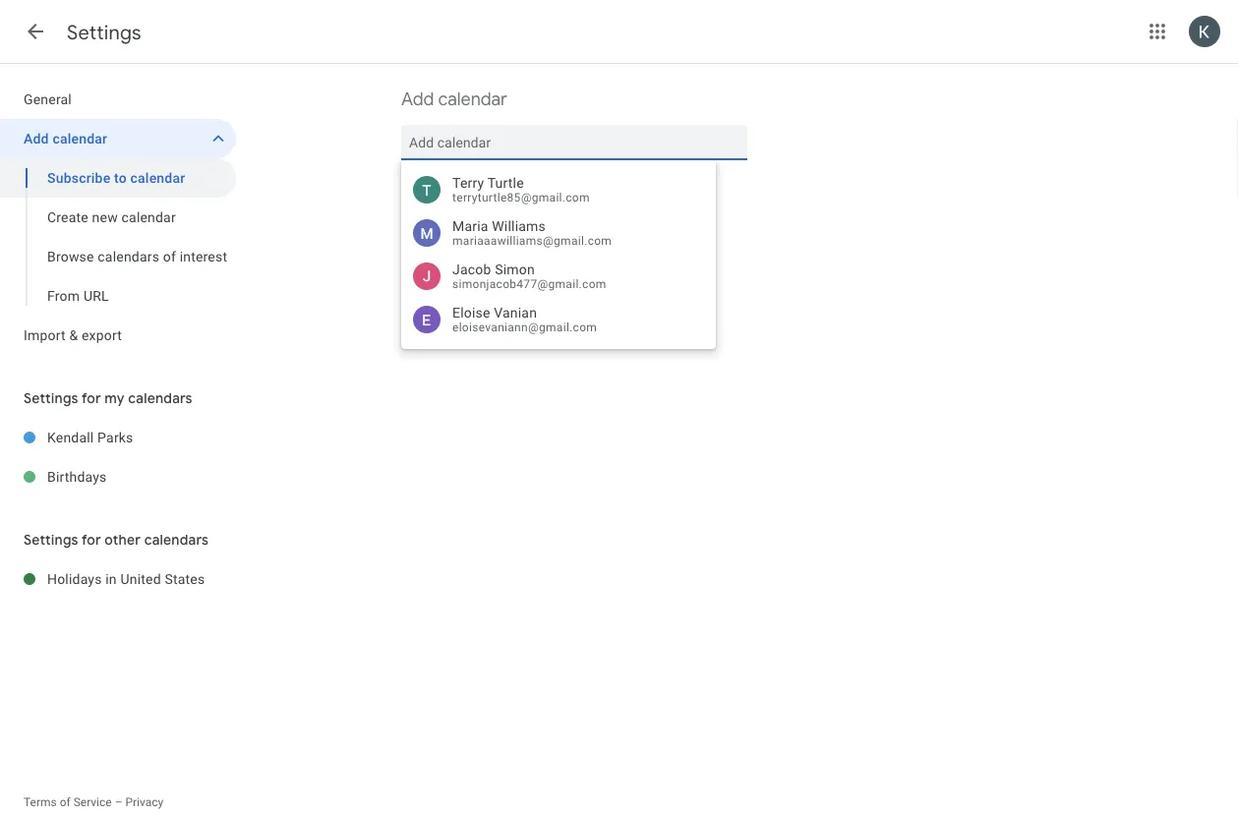 Task type: locate. For each thing, give the bounding box(es) containing it.
for for my
[[82, 390, 101, 407]]

terms of service – privacy
[[24, 796, 164, 810]]

group
[[0, 158, 236, 316]]

of
[[163, 248, 176, 265], [60, 796, 71, 810]]

2 for from the top
[[82, 531, 101, 549]]

settings up kendall
[[24, 390, 78, 407]]

0 vertical spatial for
[[82, 390, 101, 407]]

calendar right to
[[130, 170, 185, 186]]

from
[[47, 288, 80, 304]]

calendars up states
[[144, 531, 209, 549]]

holidays in united states link
[[47, 560, 236, 599]]

browse
[[47, 248, 94, 265]]

2 vertical spatial calendars
[[144, 531, 209, 549]]

holidays in united states tree item
[[0, 560, 236, 599]]

0 vertical spatial of
[[163, 248, 176, 265]]

for left my
[[82, 390, 101, 407]]

new
[[92, 209, 118, 225]]

calendars down create new calendar
[[98, 248, 159, 265]]

states
[[165, 571, 205, 587]]

terms of service link
[[24, 796, 112, 810]]

settings up holidays
[[24, 531, 78, 549]]

privacy
[[125, 796, 164, 810]]

calendars right my
[[128, 390, 193, 407]]

maria williams mariaaawilliams@gmail.com
[[453, 218, 612, 248]]

tree
[[0, 80, 236, 355]]

1 vertical spatial add
[[24, 130, 49, 147]]

settings
[[67, 20, 141, 45], [24, 390, 78, 407], [24, 531, 78, 549]]

import & export
[[24, 327, 122, 343]]

1 vertical spatial calendars
[[128, 390, 193, 407]]

1 vertical spatial add calendar
[[24, 130, 107, 147]]

go back image
[[24, 20, 47, 43]]

calendars for my
[[128, 390, 193, 407]]

add calendar up subscribe
[[24, 130, 107, 147]]

add inside add calendar tree item
[[24, 130, 49, 147]]

turtle
[[488, 175, 524, 191]]

calendars
[[98, 248, 159, 265], [128, 390, 193, 407], [144, 531, 209, 549]]

settings for settings for other calendars
[[24, 531, 78, 549]]

for left other
[[82, 531, 101, 549]]

from url
[[47, 288, 109, 304]]

add calendar inside tree item
[[24, 130, 107, 147]]

0 vertical spatial add calendar
[[402, 88, 508, 110]]

0 horizontal spatial add calendar
[[24, 130, 107, 147]]

calendar up browse calendars of interest
[[122, 209, 176, 225]]

1 vertical spatial of
[[60, 796, 71, 810]]

calendar up subscribe
[[53, 130, 107, 147]]

mariaaawilliams@gmail.com
[[453, 234, 612, 248]]

2 vertical spatial settings
[[24, 531, 78, 549]]

create new calendar
[[47, 209, 176, 225]]

0 vertical spatial calendars
[[98, 248, 159, 265]]

settings right go back image
[[67, 20, 141, 45]]

eloise vanian eloisevaniann@gmail.com
[[453, 305, 597, 334]]

calendars inside group
[[98, 248, 159, 265]]

0 horizontal spatial add
[[24, 130, 49, 147]]

simonjacob477@gmail.com
[[453, 277, 607, 291]]

0 vertical spatial settings
[[67, 20, 141, 45]]

1 vertical spatial for
[[82, 531, 101, 549]]

of right terms
[[60, 796, 71, 810]]

subscribe
[[47, 170, 111, 186]]

1 for from the top
[[82, 390, 101, 407]]

for for other
[[82, 531, 101, 549]]

subscribe to calendar
[[47, 170, 185, 186]]

0 vertical spatial add
[[402, 88, 434, 110]]

add calendar
[[402, 88, 508, 110], [24, 130, 107, 147]]

privacy link
[[125, 796, 164, 810]]

settings for my calendars tree
[[0, 418, 236, 497]]

settings for settings
[[67, 20, 141, 45]]

calendar
[[438, 88, 508, 110], [53, 130, 107, 147], [130, 170, 185, 186], [122, 209, 176, 225]]

1 vertical spatial settings
[[24, 390, 78, 407]]

other
[[105, 531, 141, 549]]

for
[[82, 390, 101, 407], [82, 531, 101, 549]]

of left interest
[[163, 248, 176, 265]]

add calendar up terry in the left of the page
[[402, 88, 508, 110]]

to
[[114, 170, 127, 186]]

williams
[[492, 218, 546, 234]]

birthdays link
[[47, 458, 236, 497]]

list box
[[402, 168, 716, 341]]

add
[[402, 88, 434, 110], [24, 130, 49, 147]]



Task type: describe. For each thing, give the bounding box(es) containing it.
url
[[84, 288, 109, 304]]

Add calendar text field
[[409, 125, 740, 160]]

1 horizontal spatial add
[[402, 88, 434, 110]]

interest
[[180, 248, 227, 265]]

kendall parks
[[47, 430, 133, 446]]

create
[[47, 209, 89, 225]]

jacob
[[453, 261, 492, 278]]

jacob simon simonjacob477@gmail.com
[[453, 261, 607, 291]]

0 horizontal spatial of
[[60, 796, 71, 810]]

maria
[[453, 218, 489, 234]]

add calendar tree item
[[0, 119, 236, 158]]

tree containing general
[[0, 80, 236, 355]]

my
[[105, 390, 125, 407]]

birthdays
[[47, 469, 107, 485]]

terry
[[453, 175, 484, 191]]

in
[[106, 571, 117, 587]]

&
[[69, 327, 78, 343]]

general
[[24, 91, 72, 107]]

settings for settings for my calendars
[[24, 390, 78, 407]]

terry turtle terryturtle85@gmail.com
[[453, 175, 590, 205]]

–
[[115, 796, 123, 810]]

1 horizontal spatial add calendar
[[402, 88, 508, 110]]

import
[[24, 327, 66, 343]]

kendall
[[47, 430, 94, 446]]

simon
[[495, 261, 535, 278]]

holidays
[[47, 571, 102, 587]]

export
[[82, 327, 122, 343]]

calendars for other
[[144, 531, 209, 549]]

birthdays tree item
[[0, 458, 236, 497]]

terms
[[24, 796, 57, 810]]

group containing subscribe to calendar
[[0, 158, 236, 316]]

eloise
[[453, 305, 491, 321]]

browse calendars of interest
[[47, 248, 227, 265]]

list box containing terry turtle
[[402, 168, 716, 341]]

calendar inside tree item
[[53, 130, 107, 147]]

settings for other calendars
[[24, 531, 209, 549]]

eloisevaniann@gmail.com
[[453, 321, 597, 334]]

settings heading
[[67, 20, 141, 45]]

vanian
[[494, 305, 537, 321]]

calendar up terry in the left of the page
[[438, 88, 508, 110]]

1 horizontal spatial of
[[163, 248, 176, 265]]

settings for my calendars
[[24, 390, 193, 407]]

kendall parks tree item
[[0, 418, 236, 458]]

holidays in united states
[[47, 571, 205, 587]]

terryturtle85@gmail.com
[[453, 191, 590, 205]]

service
[[73, 796, 112, 810]]

parks
[[98, 430, 133, 446]]

united
[[121, 571, 161, 587]]



Task type: vqa. For each thing, say whether or not it's contained in the screenshot.
Holidays in United States tree item
yes



